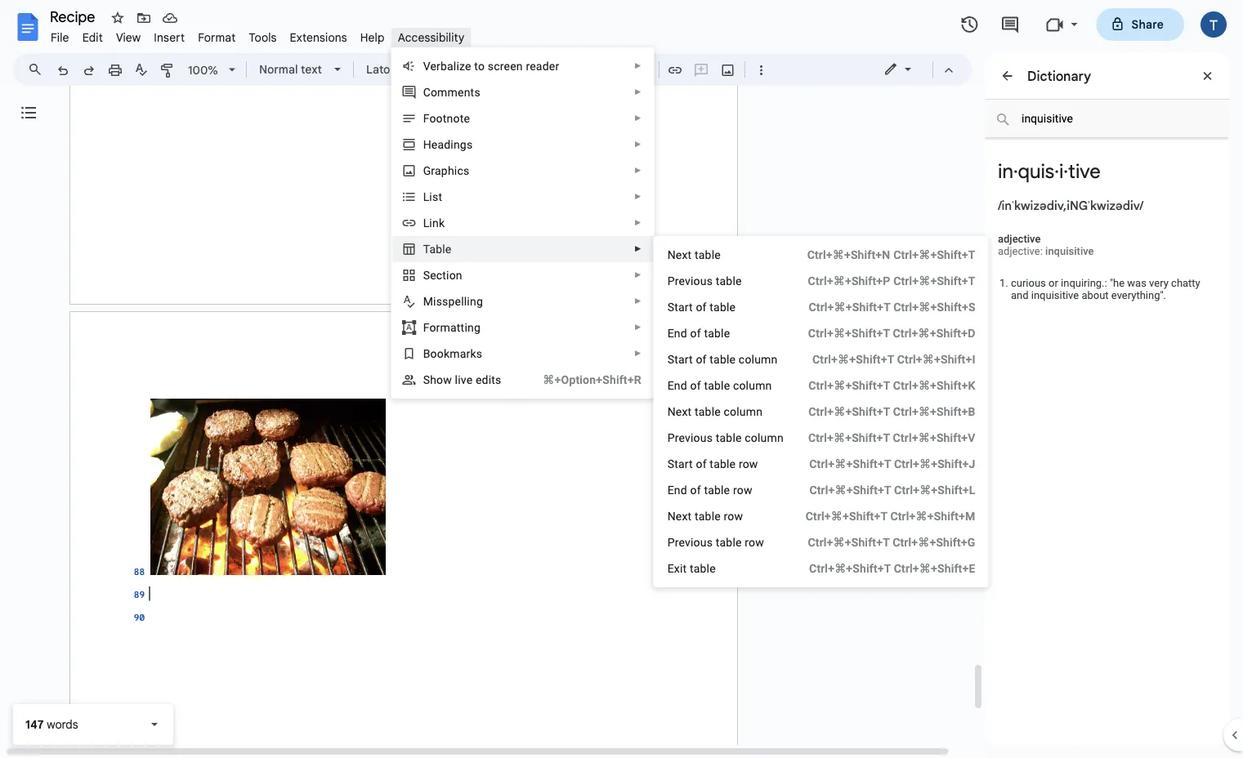 Task type: vqa. For each thing, say whether or not it's contained in the screenshot.
presentation
no



Task type: locate. For each thing, give the bounding box(es) containing it.
w
[[744, 484, 753, 497]]

ctrl+⌘+shift+t up 'ctrl+⌘+shift+t ctrl+⌘+shift+g' element
[[806, 510, 887, 523]]

i up m isspelling
[[446, 269, 449, 282]]

m
[[423, 295, 433, 308]]

in·quis·i·tive
[[998, 159, 1101, 184]]

inquisitive right "and"
[[1031, 289, 1079, 302]]

accessibility
[[398, 30, 465, 45]]

ctrl+⌘+shift+t down ctrl+⌘+shift+t ctrl+⌘+shift+v element
[[809, 457, 891, 471]]

0 vertical spatial i
[[446, 269, 449, 282]]

0 horizontal spatial /
[[998, 198, 1002, 213]]

d
[[681, 379, 687, 392]]

1 ► from the top
[[634, 61, 642, 71]]

ctrl+⌘+shift+t ctrl+⌘+shift+s
[[809, 300, 976, 314]]

ctrl+⌘+shift+t ctrl+⌘+shift+e element
[[790, 561, 976, 577]]

1 horizontal spatial /
[[1140, 198, 1144, 213]]

c omments
[[423, 85, 480, 99]]

pre v ious table row
[[668, 536, 764, 549]]

1 horizontal spatial o
[[694, 431, 700, 445]]

0 horizontal spatial o
[[429, 321, 436, 334]]

Zoom field
[[181, 58, 243, 83]]

ro
[[733, 484, 744, 497]]

ne
[[668, 510, 682, 523]]

0 vertical spatial row
[[739, 457, 758, 471]]

formatting o element
[[423, 321, 486, 334]]

ctrl+⌘+shift+t up ctrl+⌘+shift+t ctrl+⌘+shift+m element
[[810, 484, 891, 497]]

1 vertical spatial row
[[724, 510, 743, 523]]

inquisitive up curious or inquiring.
[[1046, 245, 1094, 257]]

ctrl+⌘+shift+p ctrl+⌘+shift+t element
[[789, 273, 976, 289]]

► for l ist
[[634, 192, 642, 201]]

ctrl+⌘+shift+t down ctrl+⌘+shift+t ctrl+⌘+shift+k element
[[809, 405, 890, 419]]

show
[[423, 373, 452, 387]]

row down 'ro'
[[724, 510, 743, 523]]

ctrl+⌘+shift+t
[[894, 248, 976, 262], [894, 274, 976, 288], [809, 300, 891, 314], [808, 327, 890, 340], [813, 353, 894, 366], [809, 379, 890, 392], [809, 405, 890, 419], [808, 431, 890, 445], [809, 457, 891, 471], [810, 484, 891, 497], [806, 510, 887, 523], [808, 536, 890, 549], [809, 562, 891, 575]]

table down previous table p element
[[710, 300, 736, 314]]

ctrl+⌘+shift+i
[[897, 353, 976, 366]]

inquisitive
[[1046, 245, 1094, 257], [1031, 289, 1079, 302]]

headings h element
[[423, 138, 478, 151]]

0 vertical spatial inquisitive
[[1046, 245, 1094, 257]]

b ookmarks
[[423, 347, 482, 360]]

t right ex
[[683, 562, 687, 575]]

inquisitive inside adjective adjective: inquisitive
[[1046, 245, 1094, 257]]

show live edits e element
[[423, 373, 506, 387]]

ctrl+⌘+shift+l
[[894, 484, 976, 497]]

ctrl+⌘+shift+t up ctrl+⌘+shift+t ctrl+⌘+shift+b element
[[809, 379, 890, 392]]

extensions
[[290, 30, 347, 45]]

dictionary results for inquisitive section
[[985, 53, 1230, 759]]

3 ► from the top
[[634, 114, 642, 123]]

t for i
[[683, 562, 687, 575]]

verbalize
[[423, 59, 471, 73]]

5 ► from the top
[[634, 166, 642, 175]]

ctrl+⌘+shift+t down ctrl+⌘+shift+t ctrl+⌘+shift+m element
[[808, 536, 890, 549]]

7 ► from the top
[[634, 218, 642, 228]]

s t art of table column
[[668, 353, 778, 366]]

/ inˈkwizədiv, ingˈkwizədiv /
[[998, 198, 1144, 213]]

1 vertical spatial i
[[680, 562, 683, 575]]

pre
[[668, 536, 685, 549]]

ctrl+⌘+shift+t inside "element"
[[809, 562, 891, 575]]

1 vertical spatial o
[[694, 431, 700, 445]]

2 vertical spatial column
[[745, 431, 784, 445]]

file menu item
[[44, 28, 76, 47]]

► for g raphics
[[634, 166, 642, 175]]

menu
[[391, 0, 654, 759], [654, 236, 989, 588]]

i for sect
[[446, 269, 449, 282]]

menu bar inside the menu bar banner
[[44, 21, 471, 48]]

ist
[[429, 190, 442, 204]]

o
[[429, 321, 436, 334], [694, 431, 700, 445]]

147 words
[[25, 718, 78, 732]]

Zoom text field
[[184, 59, 223, 82]]

11 ► from the top
[[634, 323, 642, 332]]

to
[[474, 59, 485, 73]]

Search dictionary text field
[[985, 100, 1229, 138]]

► for ote
[[634, 114, 642, 123]]

/
[[998, 198, 1002, 213], [1140, 198, 1144, 213]]

ctrl+⌘+shift+t down ctrl+⌘+shift+t ctrl+⌘+shift+b element
[[808, 431, 890, 445]]

9 ► from the top
[[634, 271, 642, 280]]

menu bar containing file
[[44, 21, 471, 48]]

curious
[[1011, 277, 1046, 289]]

ctrl+⌘+shift+t for ctrl+⌘+shift+t ctrl+⌘+shift+l
[[810, 484, 891, 497]]

row for ious table row
[[745, 536, 764, 549]]

Menus field
[[20, 58, 56, 81]]

i for ex
[[680, 562, 683, 575]]

previous table p element
[[668, 274, 747, 288]]

x
[[682, 510, 688, 523]]

help menu item
[[354, 28, 391, 47]]

t right ne
[[688, 510, 692, 523]]

ctrl+⌘+shift+t down ctrl+⌘+shift+t ctrl+⌘+shift+s element
[[808, 327, 890, 340]]

column
[[739, 353, 778, 366], [733, 379, 772, 392], [745, 431, 784, 445]]

ookmarks
[[430, 347, 482, 360]]

v
[[685, 536, 691, 549]]

t right sta
[[689, 457, 693, 471]]

2 ► from the top
[[634, 87, 642, 97]]

s
[[668, 300, 674, 314], [668, 353, 674, 366]]

previ
[[668, 431, 694, 445]]

menu bar banner
[[0, 0, 1243, 759]]

2 vertical spatial row
[[745, 536, 764, 549]]

ctrl+⌘+shift+t down ctrl+⌘+shift+p on the right of page
[[809, 300, 891, 314]]

next table c olumn
[[668, 405, 763, 419]]

of right d
[[690, 379, 701, 392]]

next table column c element
[[668, 405, 768, 419]]

very
[[1149, 277, 1169, 289]]

link k element
[[423, 216, 450, 230]]

ctrl+⌘+shift+t up ctrl+⌘+shift+s
[[894, 274, 976, 288]]

on
[[449, 269, 462, 282]]

menu bar
[[44, 21, 471, 48]]

h eadings
[[423, 138, 473, 151]]

menu containing n
[[654, 236, 989, 588]]

1 horizontal spatial i
[[680, 562, 683, 575]]

share button
[[1097, 8, 1184, 41]]

adjective:
[[998, 245, 1043, 257]]

0 horizontal spatial i
[[446, 269, 449, 282]]

12 ► from the top
[[634, 349, 642, 358]]

► for on
[[634, 271, 642, 280]]

nd
[[674, 327, 687, 340]]

1 s from the top
[[668, 300, 674, 314]]

end
[[668, 484, 687, 497]]

ctrl+⌘+shift+t for ctrl+⌘+shift+t ctrl+⌘+shift+k
[[809, 379, 890, 392]]

comments c element
[[423, 85, 485, 99]]

2 s from the top
[[668, 353, 674, 366]]

ctrl+⌘+shift+t ctrl+⌘+shift+v element
[[789, 430, 976, 446]]

previous table row v element
[[668, 536, 769, 549]]

g
[[423, 164, 431, 177]]

table up end of table column d element
[[710, 353, 736, 366]]

6 ► from the top
[[634, 192, 642, 201]]

column for of table column
[[733, 379, 772, 392]]

tart
[[674, 300, 693, 314]]

was
[[1127, 277, 1147, 289]]

of right r
[[696, 457, 707, 471]]

ne x t table row
[[668, 510, 743, 523]]

row up w at the bottom right of the page
[[739, 457, 758, 471]]

10 ► from the top
[[634, 297, 642, 306]]

sect
[[423, 269, 446, 282]]

Rename text field
[[44, 7, 105, 26]]

e
[[668, 327, 674, 340]]

► for c omments
[[634, 87, 642, 97]]

► for creen reader
[[634, 61, 642, 71]]

ctrl+⌘+shift+t down 'ctrl+⌘+shift+t ctrl+⌘+shift+g' element
[[809, 562, 891, 575]]

c
[[423, 85, 431, 99]]

column up end of table column d element
[[739, 353, 778, 366]]

inquisitive inside the "he was very chatty and inquisitive about everything"
[[1031, 289, 1079, 302]]

next table row x element
[[668, 510, 748, 523]]

font list. lato selected. option
[[366, 58, 411, 81]]

0 vertical spatial s
[[668, 300, 674, 314]]

o for previ
[[694, 431, 700, 445]]

adjective
[[998, 233, 1041, 245]]

0 vertical spatial o
[[429, 321, 436, 334]]

8 ► from the top
[[634, 244, 642, 254]]

/ up adjective
[[998, 198, 1002, 213]]

i down the pre
[[680, 562, 683, 575]]

text
[[301, 62, 322, 76]]

4 ► from the top
[[634, 140, 642, 149]]

ctrl+⌘+shift+e
[[894, 562, 976, 575]]

dictionary heading
[[1028, 66, 1091, 86]]

styles list. normal text selected. option
[[259, 58, 325, 81]]

ctrl+⌘+shift+t down "ctrl+⌘+shift+t ctrl+⌘+shift+d" element on the top of page
[[813, 353, 894, 366]]

menu inside the in·quis·i·tive application
[[654, 236, 989, 588]]

reader
[[526, 59, 559, 73]]

s
[[488, 59, 494, 73]]

l
[[423, 190, 429, 204]]

raphics
[[431, 164, 469, 177]]

row for t table row
[[724, 510, 743, 523]]

/ up the was
[[1140, 198, 1144, 213]]

tools
[[249, 30, 277, 45]]

row down w at the bottom right of the page
[[745, 536, 764, 549]]

ctrl+⌘+shift+t ctrl+⌘+shift+d element
[[789, 325, 976, 342]]

t for r
[[689, 457, 693, 471]]

e nd of table
[[668, 327, 730, 340]]

ctrl+⌘+shift+t for ctrl+⌘+shift+t ctrl+⌘+shift+v
[[808, 431, 890, 445]]

table right ext
[[695, 248, 721, 262]]

misspelling m element
[[423, 295, 488, 308]]

1 vertical spatial inquisitive
[[1031, 289, 1079, 302]]

bookmarks b element
[[423, 347, 487, 360]]

show liv e edits
[[423, 373, 501, 387]]

previous table column o element
[[668, 431, 789, 445]]

s up e
[[668, 300, 674, 314]]

1 vertical spatial s
[[668, 353, 674, 366]]

column down olumn
[[745, 431, 784, 445]]

adjective adjective: inquisitive
[[998, 233, 1094, 257]]

►
[[634, 61, 642, 71], [634, 87, 642, 97], [634, 114, 642, 123], [634, 140, 642, 149], [634, 166, 642, 175], [634, 192, 642, 201], [634, 218, 642, 228], [634, 244, 642, 254], [634, 271, 642, 280], [634, 297, 642, 306], [634, 323, 642, 332], [634, 349, 642, 358]]

⌘+option+shift+r
[[543, 373, 641, 387]]

column up olumn
[[733, 379, 772, 392]]

tools menu item
[[242, 28, 283, 47]]

ote
[[453, 112, 470, 125]]

column for us table column
[[745, 431, 784, 445]]

olumn
[[730, 405, 763, 419]]

1 vertical spatial column
[[733, 379, 772, 392]]

s left art
[[668, 353, 674, 366]]

ex i t table
[[668, 562, 716, 575]]



Task type: describe. For each thing, give the bounding box(es) containing it.
o for f
[[429, 321, 436, 334]]

ctrl+⌘+shift+t for ctrl+⌘+shift+t ctrl+⌘+shift+b
[[809, 405, 890, 419]]

l ist
[[423, 190, 442, 204]]

of right nd
[[690, 327, 701, 340]]

table right ious on the right of page
[[716, 536, 742, 549]]

table down previ o us table column
[[710, 457, 736, 471]]

ctrl+⌘+shift+t ctrl+⌘+shift+i element
[[793, 351, 976, 368]]

chatty
[[1171, 277, 1201, 289]]

table left 'ro'
[[704, 484, 730, 497]]

help
[[360, 30, 385, 45]]

start of table row r element
[[668, 457, 763, 471]]

n ext table
[[668, 248, 721, 262]]

lato
[[366, 62, 390, 76]]

0 vertical spatial column
[[739, 353, 778, 366]]

r
[[685, 457, 689, 471]]

normal text
[[259, 62, 322, 76]]

table up next table column c element
[[704, 379, 730, 392]]

foot
[[423, 112, 447, 125]]

s for tart
[[668, 300, 674, 314]]

next
[[668, 405, 692, 419]]

graphics g element
[[423, 164, 474, 177]]

ctrl+⌘+shift+t for ctrl+⌘+shift+t ctrl+⌘+shift+s
[[809, 300, 891, 314]]

⌘+option+shift+r element
[[523, 372, 641, 388]]

ctrl+⌘+shift+t ctrl+⌘+shift+s element
[[789, 299, 976, 316]]

table right the x
[[695, 510, 721, 523]]

of right end
[[690, 484, 701, 497]]

lin
[[423, 216, 439, 230]]

insert image image
[[719, 58, 738, 81]]

b
[[423, 347, 430, 360]]

main toolbar
[[48, 0, 774, 634]]

end of table e element
[[668, 327, 735, 340]]

ctrl+⌘+shift+t ctrl+⌘+shift+k element
[[789, 378, 976, 394]]

147
[[25, 718, 44, 732]]

ctrl+⌘+shift+n ctrl+⌘+shift+t element
[[788, 247, 976, 263]]

ctrl+⌘+shift+s
[[894, 300, 976, 314]]

inˈkwizədiv,
[[1002, 198, 1067, 213]]

► for h eadings
[[634, 140, 642, 149]]

ctrl+⌘+shift+t ctrl+⌘+shift+g
[[808, 536, 976, 549]]

"he
[[1110, 277, 1125, 289]]

section i element
[[423, 269, 467, 282]]

or
[[1049, 277, 1058, 289]]

end of table ro w
[[668, 484, 753, 497]]

dictionary
[[1028, 68, 1091, 84]]

ctrl+⌘+shift+t ctrl+⌘+shift+k
[[809, 379, 976, 392]]

ext
[[676, 248, 692, 262]]

normal
[[259, 62, 298, 76]]

next table n element
[[668, 248, 726, 262]]

table left c
[[695, 405, 721, 419]]

end of table row w element
[[668, 484, 757, 497]]

.
[[1164, 289, 1166, 302]]

revious
[[675, 274, 713, 288]]

menu containing verbalize to
[[391, 0, 654, 759]]

edit menu item
[[76, 28, 109, 47]]

► for rmatting
[[634, 323, 642, 332]]

in·quis·i·tive application
[[0, 0, 1243, 759]]

extensions menu item
[[283, 28, 354, 47]]

creen
[[494, 59, 523, 73]]

ingˈkwizədiv
[[1067, 198, 1140, 213]]

table right us
[[716, 431, 742, 445]]

ctrl+⌘+shift+t for ctrl+⌘+shift+t ctrl+⌘+shift+m
[[806, 510, 887, 523]]

s for t
[[668, 353, 674, 366]]

ctrl+⌘+shift+t ctrl+⌘+shift+j element
[[790, 456, 976, 472]]

of right art
[[696, 353, 707, 366]]

ctrl+⌘+shift+t for ctrl+⌘+shift+t ctrl+⌘+shift+i
[[813, 353, 894, 366]]

view menu item
[[109, 28, 147, 47]]

ctrl+⌘+shift+t ctrl+⌘+shift+l element
[[790, 482, 976, 499]]

ctrl+⌘+shift+t ctrl+⌘+shift+d
[[808, 327, 976, 340]]

insert
[[154, 30, 185, 45]]

list l element
[[423, 190, 447, 204]]

► for b ookmarks
[[634, 349, 642, 358]]

ctrl+⌘+shift+p
[[808, 274, 891, 288]]

table right revious
[[716, 274, 742, 288]]

ctrl+⌘+shift+t ctrl+⌘+shift+i
[[813, 353, 976, 366]]

ctrl+⌘+shift+t ctrl+⌘+shift+j
[[809, 457, 976, 471]]

rmatting
[[436, 321, 481, 334]]

end of table column d element
[[668, 379, 777, 392]]

p revious table
[[668, 274, 742, 288]]

ctrl+⌘+shift+t ctrl+⌘+shift+b element
[[789, 404, 976, 420]]

previ o us table column
[[668, 431, 784, 445]]

format menu item
[[191, 28, 242, 47]]

ctrl+⌘+shift+b
[[893, 405, 976, 419]]

footnote n element
[[423, 112, 475, 125]]

ctrl+⌘+shift+t up ctrl+⌘+shift+p ctrl+⌘+shift+t
[[894, 248, 976, 262]]

mode and view toolbar
[[871, 53, 962, 86]]

format
[[198, 30, 236, 45]]

s tart of table
[[668, 300, 736, 314]]

liv
[[455, 373, 467, 387]]

h
[[423, 138, 431, 151]]

ctrl+⌘+shift+t inside "element"
[[894, 274, 976, 288]]

sta r t of table row
[[668, 457, 758, 471]]

Star checkbox
[[106, 7, 129, 29]]

ctrl+⌘+shift+t ctrl+⌘+shift+e
[[809, 562, 976, 575]]

accessibility menu item
[[391, 28, 471, 47]]

ctrl+⌘+shift+g
[[893, 536, 976, 549]]

ctrl+⌘+shift+t for ctrl+⌘+shift+t ctrl+⌘+shift+d
[[808, 327, 890, 340]]

► for t able
[[634, 244, 642, 254]]

isspelling
[[433, 295, 483, 308]]

table up s t art of table column at the top right of the page
[[704, 327, 730, 340]]

table t element
[[423, 242, 457, 256]]

about
[[1082, 289, 1109, 302]]

t up en
[[674, 353, 678, 366]]

verbalize to screen reader s element
[[423, 59, 564, 73]]

share
[[1132, 17, 1164, 31]]

ctrl+⌘+shift+t ctrl+⌘+shift+g element
[[788, 535, 976, 551]]

start of table s element
[[668, 300, 741, 314]]

lin k
[[423, 216, 445, 230]]

c
[[724, 405, 730, 419]]

insert menu item
[[147, 28, 191, 47]]

of right tart
[[696, 300, 707, 314]]

en
[[668, 379, 681, 392]]

► for lin k
[[634, 218, 642, 228]]

file
[[51, 30, 69, 45]]

g raphics
[[423, 164, 469, 177]]

n
[[447, 112, 453, 125]]

ctrl+⌘+shift+t ctrl+⌘+shift+v
[[808, 431, 976, 445]]

start of table column t element
[[668, 353, 783, 366]]

foot n ote
[[423, 112, 470, 125]]

view
[[116, 30, 141, 45]]

ctrl+⌘+shift+t ctrl+⌘+shift+m element
[[786, 508, 976, 525]]

edits
[[476, 373, 501, 387]]

ctrl+⌘+shift+m
[[891, 510, 976, 523]]

edit
[[82, 30, 103, 45]]

1 / from the left
[[998, 198, 1002, 213]]

:
[[1105, 277, 1107, 289]]

ctrl+⌘+shift+t for ctrl+⌘+shift+t ctrl+⌘+shift+j
[[809, 457, 891, 471]]

sta
[[668, 457, 685, 471]]

t
[[423, 242, 429, 256]]

ctrl+⌘+shift+d
[[893, 327, 976, 340]]

exit table i element
[[668, 562, 721, 575]]

ctrl+⌘+shift+t for ctrl+⌘+shift+t ctrl+⌘+shift+g
[[808, 536, 890, 549]]

t for x
[[688, 510, 692, 523]]

table down ious on the right of page
[[690, 562, 716, 575]]

ctrl+⌘+shift+j
[[894, 457, 976, 471]]

f o rmatting
[[423, 321, 481, 334]]

ctrl+⌘+shift+t ctrl+⌘+shift+m
[[806, 510, 976, 523]]

curious or inquiring.
[[1011, 277, 1105, 289]]

ctrl+⌘+shift+v
[[893, 431, 976, 445]]

ctrl+⌘+shift+n ctrl+⌘+shift+t
[[807, 248, 976, 262]]

► for m isspelling
[[634, 297, 642, 306]]

able
[[429, 242, 452, 256]]

k
[[439, 216, 445, 230]]

ctrl+⌘+shift+t for ctrl+⌘+shift+t ctrl+⌘+shift+e
[[809, 562, 891, 575]]

en d of table column
[[668, 379, 772, 392]]

2 / from the left
[[1140, 198, 1144, 213]]

m isspelling
[[423, 295, 483, 308]]



